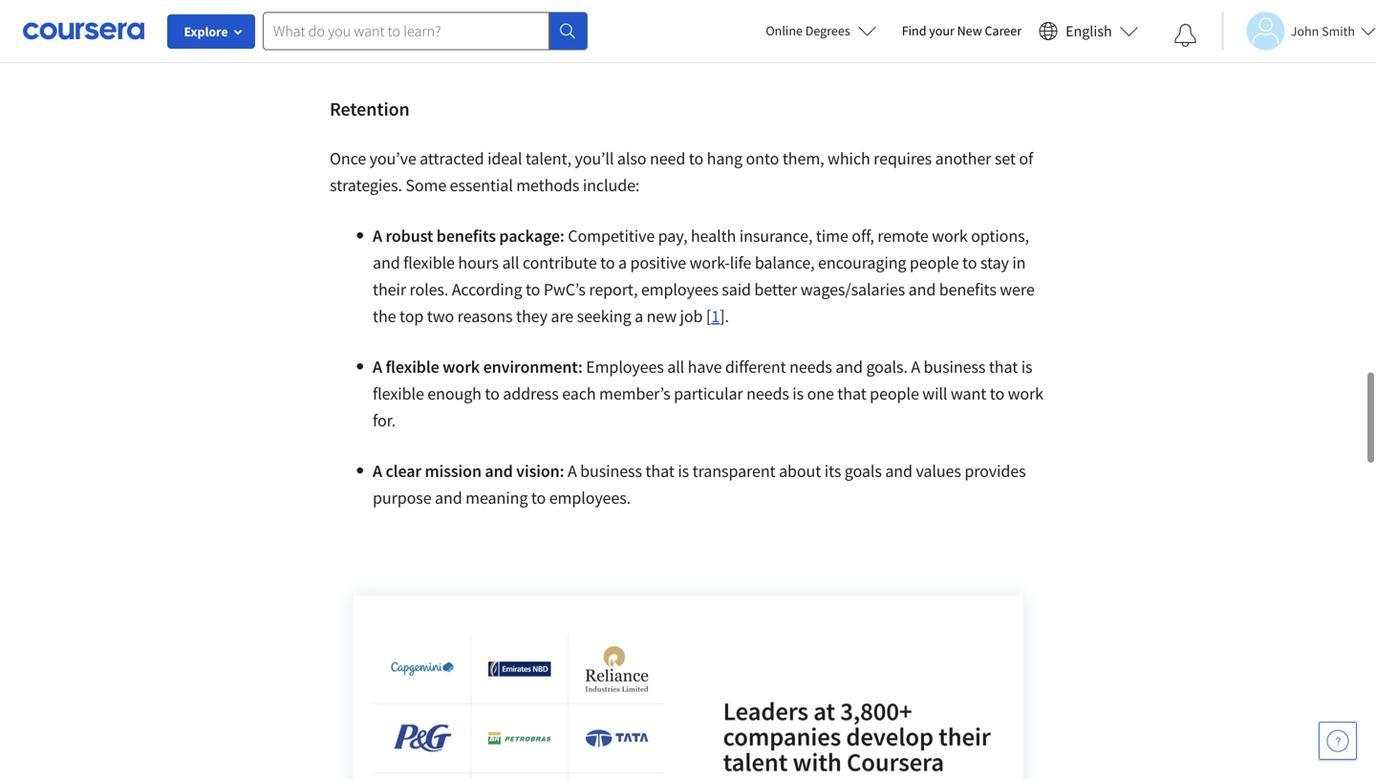 Task type: locate. For each thing, give the bounding box(es) containing it.
is left one
[[793, 383, 804, 404]]

transparent
[[693, 460, 776, 482]]

your
[[929, 22, 955, 39]]

particular
[[674, 383, 743, 404]]

positive
[[630, 252, 687, 273]]

of
[[1019, 147, 1034, 169]]

degrees
[[806, 22, 851, 39]]

english
[[1066, 22, 1113, 41]]

seeking
[[577, 305, 632, 327]]

to inside once you've attracted ideal talent, you'll also need to hang onto them, which requires another set of strategies. some essential methods include:
[[689, 147, 704, 169]]

business inside employees all have different needs and goals. a business that is flexible enough to address each member's particular needs is one that people will want to work for.
[[924, 356, 986, 377]]

0 horizontal spatial all
[[502, 252, 519, 273]]

a for competitive pay, health insurance, time off, remote work options, and flexible hours all contribute to a positive work-life balance, encouraging people to stay in their roles. according to pwc's report, employees said better wages/salaries and benefits were the top two reasons they are seeking a new job [
[[373, 225, 382, 246]]

once
[[330, 147, 366, 169]]

2 vertical spatial that
[[646, 460, 675, 482]]

include:
[[583, 174, 640, 196]]

flexible inside competitive pay, health insurance, time off, remote work options, and flexible hours all contribute to a positive work-life balance, encouraging people to stay in their roles. according to pwc's report, employees said better wages/salaries and benefits were the top two reasons they are seeking a new job [
[[404, 252, 455, 273]]

0 horizontal spatial work
[[443, 356, 480, 377]]

a up report,
[[618, 252, 627, 273]]

to down vision:
[[531, 487, 546, 508]]

and left goals.
[[836, 356, 863, 377]]

want
[[951, 383, 987, 404]]

a right vision:
[[568, 460, 577, 482]]

a
[[618, 252, 627, 273], [635, 305, 643, 327]]

2 vertical spatial flexible
[[373, 383, 424, 404]]

work
[[932, 225, 968, 246], [443, 356, 480, 377], [1008, 383, 1044, 404]]

find your new career
[[902, 22, 1022, 39]]

benefits up hours
[[437, 225, 496, 246]]

[
[[706, 305, 712, 327]]

None search field
[[263, 12, 588, 50]]

0 horizontal spatial a
[[618, 252, 627, 273]]

a business that is transparent about its goals and values provides purpose and meaning to employees.
[[373, 460, 1026, 508]]

member's
[[599, 383, 671, 404]]

online degrees
[[766, 22, 851, 39]]

flexible up roles. on the top of the page
[[404, 252, 455, 273]]

1 vertical spatial flexible
[[386, 356, 439, 377]]

hours
[[458, 252, 499, 273]]

wages/salaries
[[801, 278, 906, 300]]

1 horizontal spatial a
[[635, 305, 643, 327]]

and
[[373, 252, 400, 273], [909, 278, 936, 300], [836, 356, 863, 377], [485, 460, 513, 482], [886, 460, 913, 482], [435, 487, 462, 508]]

work-
[[690, 252, 730, 273]]

better
[[755, 278, 798, 300]]

work up enough
[[443, 356, 480, 377]]

people down remote
[[910, 252, 959, 273]]

you'll
[[575, 147, 614, 169]]

they
[[516, 305, 548, 327]]

to inside a business that is transparent about its goals and values provides purpose and meaning to employees.
[[531, 487, 546, 508]]

0 vertical spatial that
[[989, 356, 1018, 377]]

reasons
[[458, 305, 513, 327]]

1 vertical spatial all
[[667, 356, 685, 377]]

a left new
[[635, 305, 643, 327]]

business up employees. at bottom left
[[580, 460, 642, 482]]

2 horizontal spatial is
[[1022, 356, 1033, 377]]

john
[[1291, 22, 1320, 40]]

off,
[[852, 225, 874, 246]]

are
[[551, 305, 574, 327]]

provides
[[965, 460, 1026, 482]]

2 horizontal spatial that
[[989, 356, 1018, 377]]

1 horizontal spatial benefits
[[940, 278, 997, 300]]

and down mission
[[435, 487, 462, 508]]

needs
[[790, 356, 833, 377], [747, 383, 789, 404]]

is down 'were'
[[1022, 356, 1033, 377]]

that left transparent
[[646, 460, 675, 482]]

benefits inside competitive pay, health insurance, time off, remote work options, and flexible hours all contribute to a positive work-life balance, encouraging people to stay in their roles. according to pwc's report, employees said better wages/salaries and benefits were the top two reasons they are seeking a new job [
[[940, 278, 997, 300]]

all left have
[[667, 356, 685, 377]]

for.
[[373, 409, 396, 431]]

said
[[722, 278, 751, 300]]

each
[[562, 383, 596, 404]]

all inside employees all have different needs and goals. a business that is flexible enough to address each member's particular needs is one that people will want to work for.
[[667, 356, 685, 377]]

0 vertical spatial flexible
[[404, 252, 455, 273]]

different
[[726, 356, 786, 377]]

0 vertical spatial business
[[924, 356, 986, 377]]

a right goals.
[[911, 356, 921, 377]]

1 vertical spatial a
[[635, 305, 643, 327]]

0 vertical spatial benefits
[[437, 225, 496, 246]]

1 vertical spatial business
[[580, 460, 642, 482]]

will
[[923, 383, 948, 404]]

1 horizontal spatial business
[[924, 356, 986, 377]]

employees
[[641, 278, 719, 300]]

balance,
[[755, 252, 815, 273]]

options,
[[971, 225, 1030, 246]]

1 horizontal spatial needs
[[790, 356, 833, 377]]

1 vertical spatial benefits
[[940, 278, 997, 300]]

business up want
[[924, 356, 986, 377]]

that inside a business that is transparent about its goals and values provides purpose and meaning to employees.
[[646, 460, 675, 482]]

1 vertical spatial that
[[838, 383, 867, 404]]

1 vertical spatial needs
[[747, 383, 789, 404]]

goals
[[845, 460, 882, 482]]

explore
[[184, 23, 228, 40]]

business inside a business that is transparent about its goals and values provides purpose and meaning to employees.
[[580, 460, 642, 482]]

to down competitive
[[600, 252, 615, 273]]

hang
[[707, 147, 743, 169]]

two
[[427, 305, 454, 327]]

life
[[730, 252, 752, 273]]

have
[[688, 356, 722, 377]]

report,
[[589, 278, 638, 300]]

a clear mission and vision:
[[373, 460, 568, 482]]

pwc's
[[544, 278, 586, 300]]

about
[[779, 460, 821, 482]]

package:
[[499, 225, 565, 246]]

people inside employees all have different needs and goals. a business that is flexible enough to address each member's particular needs is one that people will want to work for.
[[870, 383, 919, 404]]

all right hours
[[502, 252, 519, 273]]

1 vertical spatial people
[[870, 383, 919, 404]]

flexible up for.
[[373, 383, 424, 404]]

2 vertical spatial is
[[678, 460, 689, 482]]

0 horizontal spatial business
[[580, 460, 642, 482]]

explore button
[[167, 14, 255, 49]]

1 horizontal spatial all
[[667, 356, 685, 377]]

the
[[373, 305, 396, 327]]

0 vertical spatial work
[[932, 225, 968, 246]]

enough
[[428, 383, 482, 404]]

work right remote
[[932, 225, 968, 246]]

benefits
[[437, 225, 496, 246], [940, 278, 997, 300]]

is
[[1022, 356, 1033, 377], [793, 383, 804, 404], [678, 460, 689, 482]]

people down goals.
[[870, 383, 919, 404]]

 image
[[330, 572, 1047, 779]]

retention
[[330, 97, 410, 121]]

find
[[902, 22, 927, 39]]

and up their
[[373, 252, 400, 273]]

that right one
[[838, 383, 867, 404]]

1 horizontal spatial work
[[932, 225, 968, 246]]

a left robust
[[373, 225, 382, 246]]

0 horizontal spatial is
[[678, 460, 689, 482]]

flexible
[[404, 252, 455, 273], [386, 356, 439, 377], [373, 383, 424, 404]]

0 horizontal spatial that
[[646, 460, 675, 482]]

employees all have different needs and goals. a business that is flexible enough to address each member's particular needs is one that people will want to work for.
[[373, 356, 1044, 431]]

competitive
[[568, 225, 655, 246]]

work right want
[[1008, 383, 1044, 404]]

that down 'were'
[[989, 356, 1018, 377]]

0 vertical spatial all
[[502, 252, 519, 273]]

is inside a business that is transparent about its goals and values provides purpose and meaning to employees.
[[678, 460, 689, 482]]

a down the
[[373, 356, 382, 377]]

environment:
[[483, 356, 583, 377]]

1 horizontal spatial that
[[838, 383, 867, 404]]

flexible up enough
[[386, 356, 439, 377]]

all inside competitive pay, health insurance, time off, remote work options, and flexible hours all contribute to a positive work-life balance, encouraging people to stay in their roles. according to pwc's report, employees said better wages/salaries and benefits were the top two reasons they are seeking a new job [
[[502, 252, 519, 273]]

to right need
[[689, 147, 704, 169]]

2 horizontal spatial work
[[1008, 383, 1044, 404]]

0 vertical spatial a
[[618, 252, 627, 273]]

0 vertical spatial people
[[910, 252, 959, 273]]

a left clear
[[373, 460, 382, 482]]

needs down different
[[747, 383, 789, 404]]

were
[[1000, 278, 1035, 300]]

people inside competitive pay, health insurance, time off, remote work options, and flexible hours all contribute to a positive work-life balance, encouraging people to stay in their roles. according to pwc's report, employees said better wages/salaries and benefits were the top two reasons they are seeking a new job [
[[910, 252, 959, 273]]

new
[[958, 22, 983, 39]]

coursera image
[[23, 16, 144, 46]]

business
[[924, 356, 986, 377], [580, 460, 642, 482]]

benefits down 'stay'
[[940, 278, 997, 300]]

work inside employees all have different needs and goals. a business that is flexible enough to address each member's particular needs is one that people will want to work for.
[[1008, 383, 1044, 404]]

2 vertical spatial work
[[1008, 383, 1044, 404]]

is left transparent
[[678, 460, 689, 482]]

a flexible work environment:
[[373, 356, 586, 377]]

requires
[[874, 147, 932, 169]]

a for employees all have different needs and goals. a business that is flexible enough to address each member's particular needs is one that people will want to work for.
[[373, 356, 382, 377]]

1 vertical spatial is
[[793, 383, 804, 404]]

all
[[502, 252, 519, 273], [667, 356, 685, 377]]

needs up one
[[790, 356, 833, 377]]

a
[[373, 225, 382, 246], [373, 356, 382, 377], [911, 356, 921, 377], [373, 460, 382, 482], [568, 460, 577, 482]]

insurance,
[[740, 225, 813, 246]]

people
[[910, 252, 959, 273], [870, 383, 919, 404]]

to left 'stay'
[[963, 252, 977, 273]]

1
[[712, 305, 720, 327]]



Task type: describe. For each thing, give the bounding box(es) containing it.
values
[[916, 460, 962, 482]]

health
[[691, 225, 736, 246]]

flexible inside employees all have different needs and goals. a business that is flexible enough to address each member's particular needs is one that people will want to work for.
[[373, 383, 424, 404]]

another
[[936, 147, 992, 169]]

and right goals
[[886, 460, 913, 482]]

also
[[617, 147, 647, 169]]

john smith button
[[1222, 12, 1377, 50]]

competitive pay, health insurance, time off, remote work options, and flexible hours all contribute to a positive work-life balance, encouraging people to stay in their roles. according to pwc's report, employees said better wages/salaries and benefits were the top two reasons they are seeking a new job [
[[373, 225, 1035, 327]]

online degrees button
[[751, 10, 893, 52]]

What do you want to learn? text field
[[263, 12, 550, 50]]

vision:
[[516, 460, 564, 482]]

1 link
[[712, 305, 720, 327]]

clear
[[386, 460, 422, 482]]

0 horizontal spatial needs
[[747, 383, 789, 404]]

strategies.
[[330, 174, 402, 196]]

to up they
[[526, 278, 540, 300]]

].
[[720, 305, 729, 327]]

1 vertical spatial work
[[443, 356, 480, 377]]

0 vertical spatial is
[[1022, 356, 1033, 377]]

pay,
[[658, 225, 688, 246]]

contribute
[[523, 252, 597, 273]]

employees
[[586, 356, 664, 377]]

a inside employees all have different needs and goals. a business that is flexible enough to address each member's particular needs is one that people will want to work for.
[[911, 356, 921, 377]]

career
[[985, 22, 1022, 39]]

their
[[373, 278, 406, 300]]

encouraging
[[818, 252, 907, 273]]

set
[[995, 147, 1016, 169]]

essential
[[450, 174, 513, 196]]

need
[[650, 147, 686, 169]]

employees.
[[549, 487, 631, 508]]

you've
[[370, 147, 417, 169]]

a robust benefits package:
[[373, 225, 568, 246]]

new
[[647, 305, 677, 327]]

onto
[[746, 147, 779, 169]]

remote
[[878, 225, 929, 246]]

1 ].
[[712, 305, 729, 327]]

a inside a business that is transparent about its goals and values provides purpose and meaning to employees.
[[568, 460, 577, 482]]

1 horizontal spatial is
[[793, 383, 804, 404]]

0 horizontal spatial benefits
[[437, 225, 496, 246]]

methods
[[516, 174, 580, 196]]

purpose
[[373, 487, 432, 508]]

a for a business that is transparent about its goals and values provides purpose and meaning to employees.
[[373, 460, 382, 482]]

meaning
[[466, 487, 528, 508]]

john smith
[[1291, 22, 1356, 40]]

roles.
[[410, 278, 449, 300]]

show notifications image
[[1175, 24, 1198, 47]]

stay
[[981, 252, 1009, 273]]

robust
[[386, 225, 433, 246]]

find your new career link
[[893, 19, 1032, 43]]

0 vertical spatial needs
[[790, 356, 833, 377]]

online
[[766, 22, 803, 39]]

ideal
[[488, 147, 522, 169]]

them,
[[783, 147, 825, 169]]

time
[[816, 225, 849, 246]]

to down a flexible work environment:
[[485, 383, 500, 404]]

mission
[[425, 460, 482, 482]]

and down remote
[[909, 278, 936, 300]]

attracted
[[420, 147, 484, 169]]

according
[[452, 278, 522, 300]]

address
[[503, 383, 559, 404]]

job
[[680, 305, 703, 327]]

in
[[1013, 252, 1026, 273]]

and inside employees all have different needs and goals. a business that is flexible enough to address each member's particular needs is one that people will want to work for.
[[836, 356, 863, 377]]

its
[[825, 460, 842, 482]]

and up meaning
[[485, 460, 513, 482]]

help center image
[[1327, 729, 1350, 752]]

goals.
[[867, 356, 908, 377]]

to right want
[[990, 383, 1005, 404]]

work inside competitive pay, health insurance, time off, remote work options, and flexible hours all contribute to a positive work-life balance, encouraging people to stay in their roles. according to pwc's report, employees said better wages/salaries and benefits were the top two reasons they are seeking a new job [
[[932, 225, 968, 246]]

which
[[828, 147, 871, 169]]

once you've attracted ideal talent, you'll also need to hang onto them, which requires another set of strategies. some essential methods include:
[[330, 147, 1034, 196]]

smith
[[1322, 22, 1356, 40]]

top
[[400, 305, 424, 327]]



Task type: vqa. For each thing, say whether or not it's contained in the screenshot.
people to the top
yes



